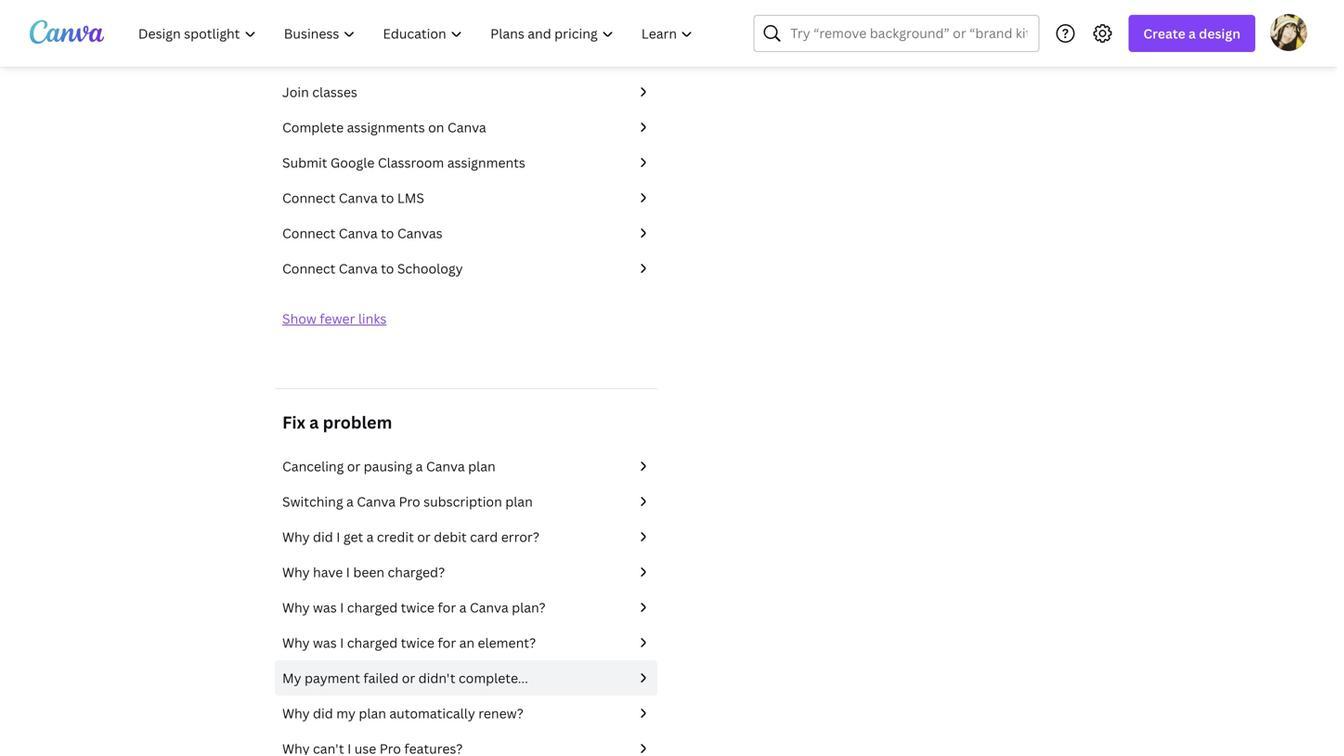Task type: describe. For each thing, give the bounding box(es) containing it.
classroom
[[378, 154, 444, 171]]

0 horizontal spatial assignments
[[347, 118, 425, 136]]

create
[[1144, 25, 1186, 42]]

error?
[[501, 528, 540, 546]]

why for why was i charged twice for a canva plan?
[[282, 599, 310, 616]]

why was i charged twice for a canva plan?
[[282, 599, 546, 616]]

design
[[1200, 25, 1241, 42]]

my payment failed or didn't complete...
[[282, 669, 528, 687]]

why did my plan automatically renew? link
[[282, 703, 650, 724]]

my
[[336, 705, 356, 722]]

Try "remove background" or "brand kit" search field
[[791, 16, 1028, 51]]

canceling or pausing a canva plan link
[[282, 456, 650, 477]]

was for why was i charged twice for an element?
[[313, 634, 337, 652]]

show
[[282, 310, 317, 327]]

why for why was i charged twice for an element?
[[282, 634, 310, 652]]

card
[[470, 528, 498, 546]]

for for an
[[438, 634, 456, 652]]

get
[[344, 528, 363, 546]]

canva down connect canva to lms
[[339, 224, 378, 242]]

renew?
[[479, 705, 524, 722]]

debit
[[434, 528, 467, 546]]

fix
[[282, 411, 306, 434]]

charged for a
[[347, 599, 398, 616]]

classes
[[312, 83, 358, 101]]

why for why did my plan automatically renew?
[[282, 705, 310, 722]]

charged?
[[388, 563, 445, 581]]

an
[[459, 634, 475, 652]]

element?
[[478, 634, 536, 652]]

to for schoology
[[381, 260, 394, 277]]

canva up "subscription"
[[426, 458, 465, 475]]

a inside switching a canva pro subscription plan link
[[346, 493, 354, 510]]

stephanie aranda image
[[1271, 14, 1308, 51]]

a inside canceling or pausing a canva plan link
[[416, 458, 423, 475]]

1 horizontal spatial assignments
[[447, 154, 526, 171]]

connect canva to lms
[[282, 189, 425, 207]]

why was i charged twice for an element?
[[282, 634, 536, 652]]

canceling or pausing a canva plan
[[282, 458, 496, 475]]

0 horizontal spatial plan
[[359, 705, 386, 722]]

canva inside "link"
[[470, 599, 509, 616]]

fix a problem
[[282, 411, 392, 434]]

a inside why was i charged twice for a canva plan? "link"
[[459, 599, 467, 616]]

submit google classroom assignments
[[282, 154, 526, 171]]

connect canva to lms link
[[282, 188, 650, 208]]

complete
[[282, 118, 344, 136]]

was for why was i charged twice for a canva plan?
[[313, 599, 337, 616]]

why for why have i been charged?
[[282, 563, 310, 581]]

pro
[[399, 493, 421, 510]]

i for why did i get a credit or debit card error?
[[336, 528, 340, 546]]

did for my
[[313, 705, 333, 722]]

connect canva to schoology
[[282, 260, 463, 277]]

connect for connect canva to lms
[[282, 189, 336, 207]]

why for why did i get a credit or debit card error?
[[282, 528, 310, 546]]

canva down connect canva to canvas
[[339, 260, 378, 277]]

connect canva to schoology link
[[282, 258, 650, 279]]

why did i get a credit or debit card error?
[[282, 528, 540, 546]]

google
[[331, 154, 375, 171]]

failed
[[364, 669, 399, 687]]

1 horizontal spatial or
[[402, 669, 415, 687]]

did for i
[[313, 528, 333, 546]]

schoology
[[397, 260, 463, 277]]



Task type: vqa. For each thing, say whether or not it's contained in the screenshot.
see all Button
no



Task type: locate. For each thing, give the bounding box(es) containing it.
1 vertical spatial plan
[[506, 493, 533, 510]]

why
[[282, 528, 310, 546], [282, 563, 310, 581], [282, 599, 310, 616], [282, 634, 310, 652], [282, 705, 310, 722]]

0 vertical spatial or
[[347, 458, 361, 475]]

a up get on the left
[[346, 493, 354, 510]]

fewer
[[320, 310, 355, 327]]

assignments up submit google classroom assignments
[[347, 118, 425, 136]]

why have i been charged?
[[282, 563, 445, 581]]

twice down charged?
[[401, 599, 435, 616]]

i down have
[[340, 599, 344, 616]]

a right pausing
[[416, 458, 423, 475]]

2 charged from the top
[[347, 634, 398, 652]]

canceling
[[282, 458, 344, 475]]

0 vertical spatial did
[[313, 528, 333, 546]]

for down why have i been charged? link on the bottom left
[[438, 599, 456, 616]]

to left canvas
[[381, 224, 394, 242]]

did left my
[[313, 705, 333, 722]]

1 was from the top
[[313, 599, 337, 616]]

1 to from the top
[[381, 189, 394, 207]]

complete assignments on canva
[[282, 118, 487, 136]]

i inside why was i charged twice for a canva plan? "link"
[[340, 599, 344, 616]]

to
[[381, 189, 394, 207], [381, 224, 394, 242], [381, 260, 394, 277]]

1 vertical spatial to
[[381, 224, 394, 242]]

why inside "link"
[[282, 599, 310, 616]]

for left an
[[438, 634, 456, 652]]

to for canvas
[[381, 224, 394, 242]]

1 vertical spatial was
[[313, 634, 337, 652]]

connect for connect canva to schoology
[[282, 260, 336, 277]]

join classes
[[282, 83, 358, 101]]

for inside "link"
[[438, 599, 456, 616]]

credit
[[377, 528, 414, 546]]

twice inside "link"
[[401, 599, 435, 616]]

0 vertical spatial connect
[[282, 189, 336, 207]]

0 vertical spatial to
[[381, 189, 394, 207]]

create a design button
[[1129, 15, 1256, 52]]

canva up element?
[[470, 599, 509, 616]]

charged for an
[[347, 634, 398, 652]]

i for why was i charged twice for a canva plan?
[[340, 599, 344, 616]]

show fewer links button
[[282, 310, 387, 327]]

connect down submit
[[282, 189, 336, 207]]

1 vertical spatial twice
[[401, 634, 435, 652]]

connect for connect canva to canvas
[[282, 224, 336, 242]]

did
[[313, 528, 333, 546], [313, 705, 333, 722]]

was inside "link"
[[313, 599, 337, 616]]

1 vertical spatial did
[[313, 705, 333, 722]]

assignments
[[347, 118, 425, 136], [447, 154, 526, 171]]

to left lms
[[381, 189, 394, 207]]

a inside create a design dropdown button
[[1189, 25, 1196, 42]]

2 vertical spatial to
[[381, 260, 394, 277]]

2 connect from the top
[[282, 224, 336, 242]]

i inside the why was i charged twice for an element? link
[[340, 634, 344, 652]]

2 horizontal spatial plan
[[506, 493, 533, 510]]

a up the why was i charged twice for an element? link at the bottom left of the page
[[459, 599, 467, 616]]

show fewer links
[[282, 310, 387, 327]]

canva up connect canva to canvas
[[339, 189, 378, 207]]

twice for a
[[401, 599, 435, 616]]

twice for an
[[401, 634, 435, 652]]

plan for switching a canva pro subscription plan
[[506, 493, 533, 510]]

charged inside "link"
[[347, 599, 398, 616]]

1 twice from the top
[[401, 599, 435, 616]]

on
[[428, 118, 444, 136]]

pausing
[[364, 458, 413, 475]]

to inside connect canva to lms link
[[381, 189, 394, 207]]

1 vertical spatial connect
[[282, 224, 336, 242]]

2 was from the top
[[313, 634, 337, 652]]

twice down why was i charged twice for a canva plan?
[[401, 634, 435, 652]]

2 for from the top
[[438, 634, 456, 652]]

canva right on
[[448, 118, 487, 136]]

my payment failed or didn't complete... link
[[282, 668, 650, 688]]

i for why was i charged twice for an element?
[[340, 634, 344, 652]]

submit
[[282, 154, 327, 171]]

problem
[[323, 411, 392, 434]]

payment
[[305, 669, 360, 687]]

1 vertical spatial or
[[417, 528, 431, 546]]

my
[[282, 669, 302, 687]]

create a design
[[1144, 25, 1241, 42]]

for
[[438, 599, 456, 616], [438, 634, 456, 652]]

3 to from the top
[[381, 260, 394, 277]]

to for lms
[[381, 189, 394, 207]]

or right the failed
[[402, 669, 415, 687]]

switching a canva pro subscription plan
[[282, 493, 533, 510]]

connect down connect canva to lms
[[282, 224, 336, 242]]

i inside why have i been charged? link
[[346, 563, 350, 581]]

connect
[[282, 189, 336, 207], [282, 224, 336, 242], [282, 260, 336, 277]]

2 twice from the top
[[401, 634, 435, 652]]

charged up the failed
[[347, 634, 398, 652]]

why did i get a credit or debit card error? link
[[282, 527, 650, 547]]

join
[[282, 83, 309, 101]]

a right get on the left
[[367, 528, 374, 546]]

was
[[313, 599, 337, 616], [313, 634, 337, 652]]

plan for canceling or pausing a canva plan
[[468, 458, 496, 475]]

assignments down complete assignments on canva link
[[447, 154, 526, 171]]

0 vertical spatial plan
[[468, 458, 496, 475]]

0 vertical spatial twice
[[401, 599, 435, 616]]

was down have
[[313, 599, 337, 616]]

or left debit
[[417, 528, 431, 546]]

for for a
[[438, 599, 456, 616]]

have
[[313, 563, 343, 581]]

plan
[[468, 458, 496, 475], [506, 493, 533, 510], [359, 705, 386, 722]]

1 charged from the top
[[347, 599, 398, 616]]

a right fix at the left bottom
[[310, 411, 319, 434]]

to left schoology
[[381, 260, 394, 277]]

0 vertical spatial was
[[313, 599, 337, 616]]

submit google classroom assignments link
[[282, 152, 650, 173]]

connect up show
[[282, 260, 336, 277]]

1 connect from the top
[[282, 189, 336, 207]]

or
[[347, 458, 361, 475], [417, 528, 431, 546], [402, 669, 415, 687]]

1 did from the top
[[313, 528, 333, 546]]

2 to from the top
[[381, 224, 394, 242]]

connect canva to canvas link
[[282, 223, 650, 243]]

1 vertical spatial assignments
[[447, 154, 526, 171]]

been
[[353, 563, 385, 581]]

top level navigation element
[[126, 15, 709, 52]]

1 vertical spatial for
[[438, 634, 456, 652]]

0 vertical spatial for
[[438, 599, 456, 616]]

5 why from the top
[[282, 705, 310, 722]]

a
[[1189, 25, 1196, 42], [310, 411, 319, 434], [416, 458, 423, 475], [346, 493, 354, 510], [367, 528, 374, 546], [459, 599, 467, 616]]

why was i charged twice for an element? link
[[282, 633, 650, 653]]

i up payment
[[340, 634, 344, 652]]

join classes link
[[282, 82, 650, 102]]

i
[[336, 528, 340, 546], [346, 563, 350, 581], [340, 599, 344, 616], [340, 634, 344, 652]]

links
[[358, 310, 387, 327]]

subscription
[[424, 493, 502, 510]]

why did my plan automatically renew?
[[282, 705, 524, 722]]

complete assignments on canva link
[[282, 117, 650, 137]]

i right have
[[346, 563, 350, 581]]

0 horizontal spatial or
[[347, 458, 361, 475]]

i inside why did i get a credit or debit card error? link
[[336, 528, 340, 546]]

charged
[[347, 599, 398, 616], [347, 634, 398, 652]]

0 vertical spatial assignments
[[347, 118, 425, 136]]

plan up switching a canva pro subscription plan link
[[468, 458, 496, 475]]

did left get on the left
[[313, 528, 333, 546]]

plan?
[[512, 599, 546, 616]]

2 vertical spatial plan
[[359, 705, 386, 722]]

charged down been on the bottom left of page
[[347, 599, 398, 616]]

complete...
[[459, 669, 528, 687]]

plan up error?
[[506, 493, 533, 510]]

or left pausing
[[347, 458, 361, 475]]

twice
[[401, 599, 435, 616], [401, 634, 435, 652]]

automatically
[[390, 705, 475, 722]]

2 vertical spatial connect
[[282, 260, 336, 277]]

canva
[[448, 118, 487, 136], [339, 189, 378, 207], [339, 224, 378, 242], [339, 260, 378, 277], [426, 458, 465, 475], [357, 493, 396, 510], [470, 599, 509, 616]]

canva left pro at left
[[357, 493, 396, 510]]

1 horizontal spatial plan
[[468, 458, 496, 475]]

lms
[[397, 189, 425, 207]]

0 vertical spatial charged
[[347, 599, 398, 616]]

1 for from the top
[[438, 599, 456, 616]]

canvas
[[397, 224, 443, 242]]

connect canva to canvas
[[282, 224, 443, 242]]

why have i been charged? link
[[282, 562, 650, 582]]

3 connect from the top
[[282, 260, 336, 277]]

to inside connect canva to schoology link
[[381, 260, 394, 277]]

1 vertical spatial charged
[[347, 634, 398, 652]]

i left get on the left
[[336, 528, 340, 546]]

plan right my
[[359, 705, 386, 722]]

2 did from the top
[[313, 705, 333, 722]]

didn't
[[419, 669, 456, 687]]

a left 'design' at the top right of the page
[[1189, 25, 1196, 42]]

4 why from the top
[[282, 634, 310, 652]]

switching
[[282, 493, 343, 510]]

to inside connect canva to canvas link
[[381, 224, 394, 242]]

2 why from the top
[[282, 563, 310, 581]]

i for why have i been charged?
[[346, 563, 350, 581]]

2 vertical spatial or
[[402, 669, 415, 687]]

3 why from the top
[[282, 599, 310, 616]]

2 horizontal spatial or
[[417, 528, 431, 546]]

1 why from the top
[[282, 528, 310, 546]]

why was i charged twice for a canva plan? link
[[282, 597, 650, 618]]

switching a canva pro subscription plan link
[[282, 491, 650, 512]]

was up payment
[[313, 634, 337, 652]]

a inside why did i get a credit or debit card error? link
[[367, 528, 374, 546]]



